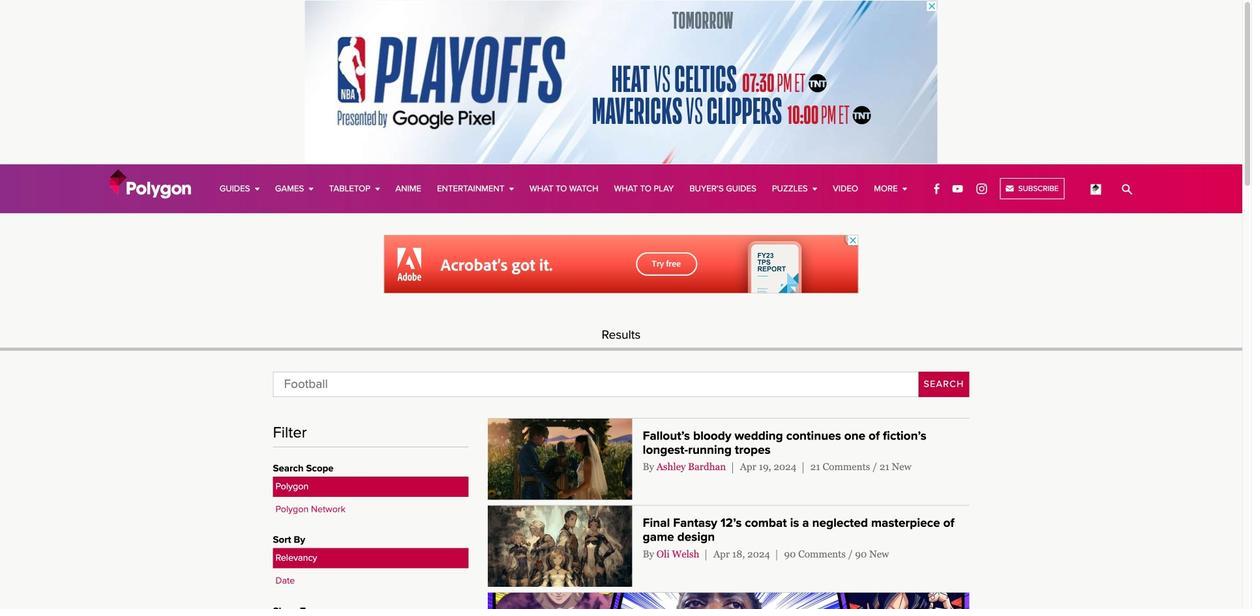 Task type: describe. For each thing, give the bounding box(es) containing it.
artwork of several key characters from final fantasy 12 image
[[488, 506, 632, 587]]

0 vertical spatial advertisement element
[[305, 1, 938, 164]]

Football field
[[273, 372, 919, 397]]

lucy (ella purnell) and her dipshit husband get married in fallout as hank (kyle maclachlan) looks on image
[[488, 419, 632, 500]]



Task type: vqa. For each thing, say whether or not it's contained in the screenshot.
the top Advertisement element
yes



Task type: locate. For each thing, give the bounding box(es) containing it.
advertisement element
[[305, 1, 938, 164], [384, 235, 859, 293]]

1 vertical spatial advertisement element
[[384, 235, 859, 293]]



